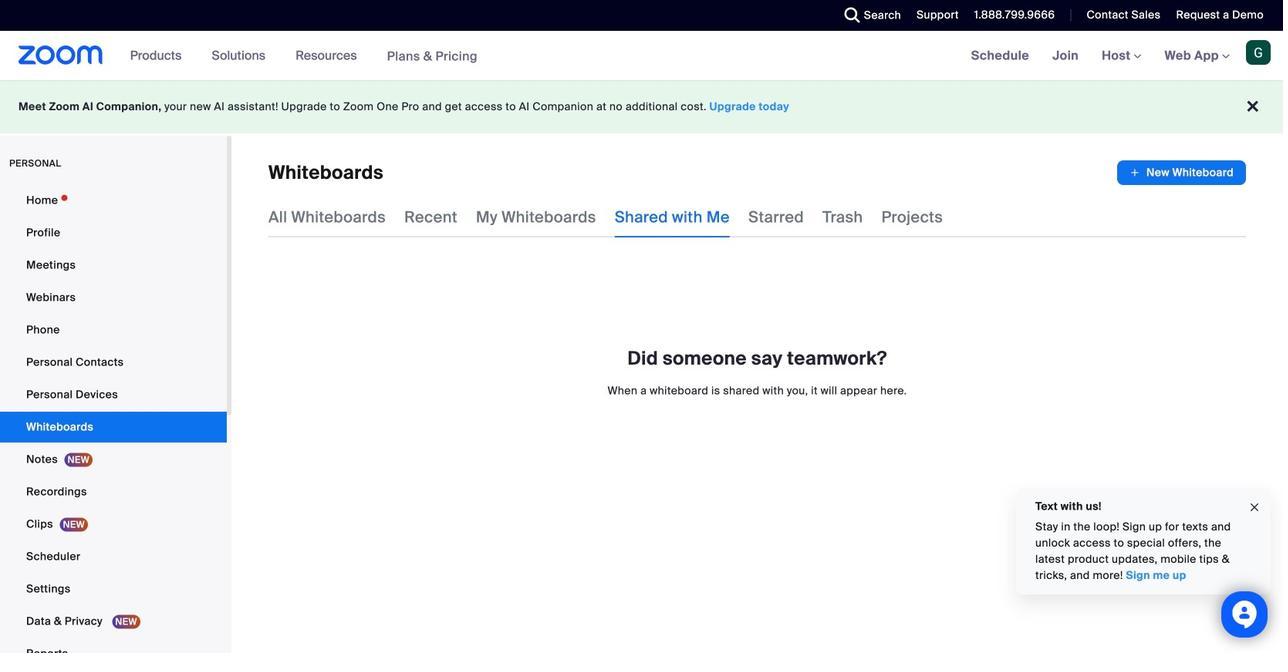 Task type: vqa. For each thing, say whether or not it's contained in the screenshot.
product information navigation
yes



Task type: locate. For each thing, give the bounding box(es) containing it.
footer
[[0, 80, 1283, 134]]

zoom logo image
[[19, 46, 103, 65]]

product information navigation
[[119, 31, 489, 81]]

meetings navigation
[[960, 31, 1283, 81]]

banner
[[0, 31, 1283, 81]]

personal menu menu
[[0, 185, 227, 654]]

application
[[1117, 161, 1246, 185]]



Task type: describe. For each thing, give the bounding box(es) containing it.
add image
[[1130, 165, 1141, 181]]

profile picture image
[[1246, 40, 1271, 65]]

close image
[[1249, 499, 1261, 517]]

tabs of all whiteboard page tab list
[[269, 198, 943, 238]]



